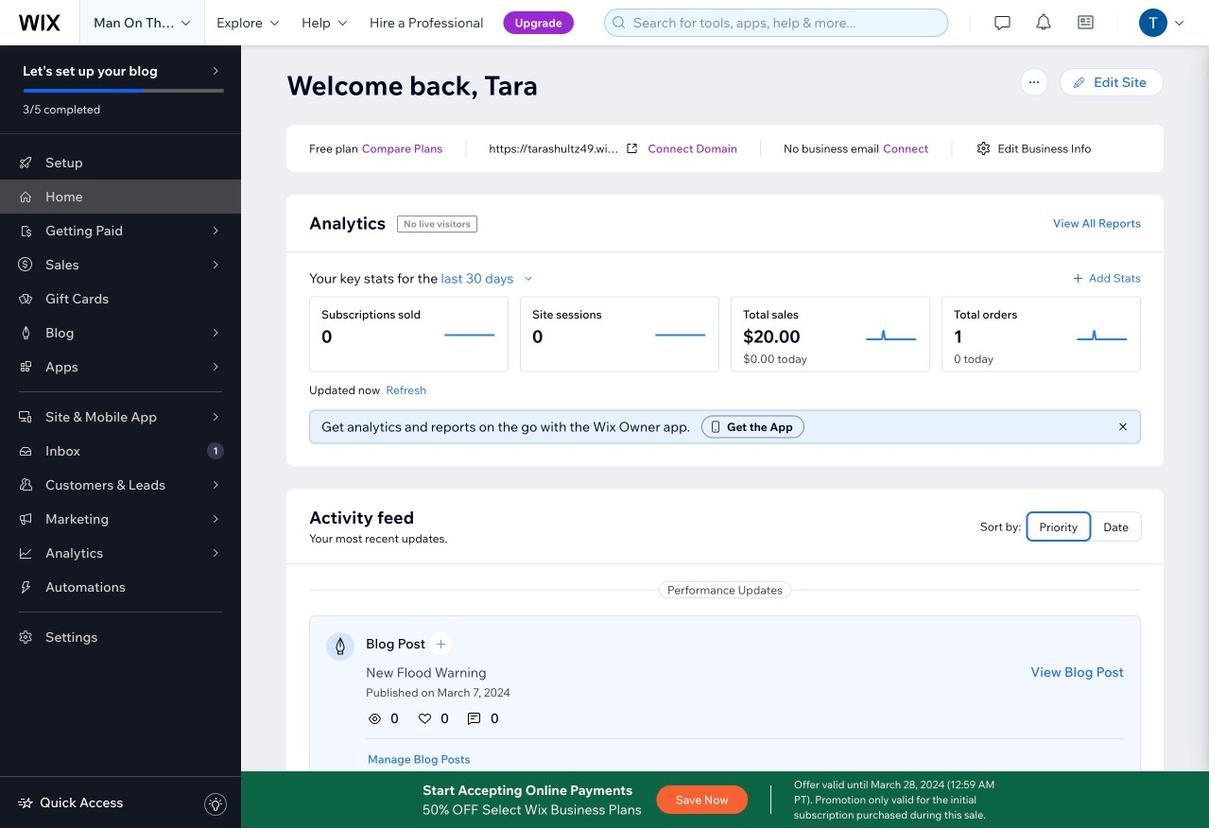 Task type: locate. For each thing, give the bounding box(es) containing it.
Search for tools, apps, help & more... field
[[628, 9, 942, 36]]



Task type: vqa. For each thing, say whether or not it's contained in the screenshot.
the Settings inside the Back to eCommerce Settings BUTTON
no



Task type: describe. For each thing, give the bounding box(es) containing it.
sidebar element
[[0, 45, 241, 828]]



